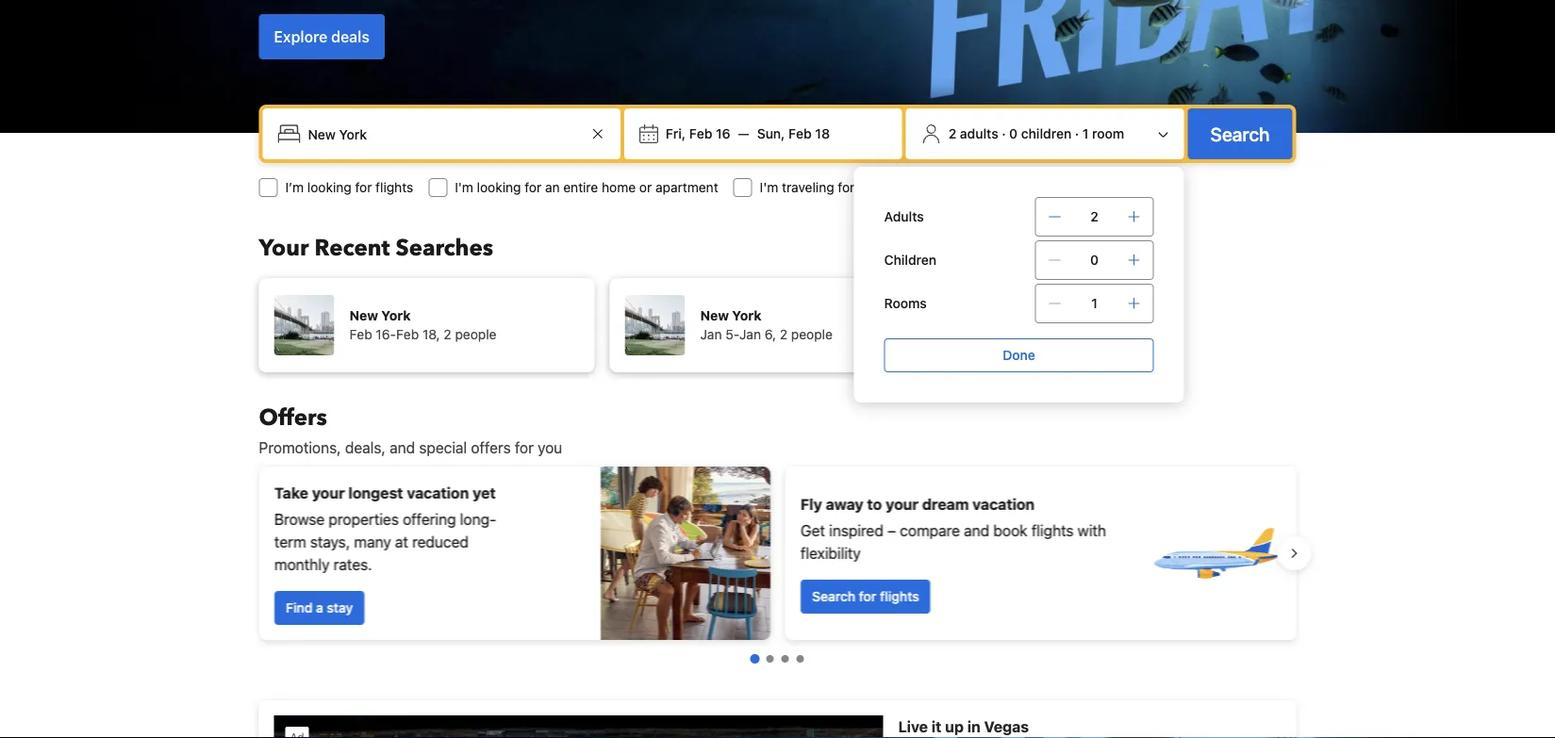 Task type: vqa. For each thing, say whether or not it's contained in the screenshot.


Task type: locate. For each thing, give the bounding box(es) containing it.
away
[[825, 496, 863, 513]]

for for flights
[[355, 180, 372, 195]]

search for search for flights
[[811, 589, 855, 604]]

for left an
[[525, 180, 541, 195]]

term
[[274, 533, 306, 551]]

1 horizontal spatial and
[[963, 522, 989, 540]]

entire
[[563, 180, 598, 195]]

looking
[[307, 180, 351, 195], [477, 180, 521, 195]]

explore deals link
[[259, 14, 385, 59]]

fri,
[[666, 126, 686, 141]]

fly
[[800, 496, 822, 513]]

search for flights
[[811, 589, 919, 604]]

i'm for i'm looking for an entire home or apartment
[[455, 180, 473, 195]]

looking right 'i'm'
[[307, 180, 351, 195]]

flights left with
[[1031, 522, 1073, 540]]

new york jan 5-jan 6, 2 people
[[700, 308, 833, 342]]

long-
[[459, 511, 496, 529]]

0 horizontal spatial 1
[[1082, 126, 1089, 141]]

2 adults · 0 children · 1 room button
[[914, 116, 1176, 152]]

2 down the room at right
[[1090, 209, 1098, 224]]

people
[[455, 327, 497, 342], [791, 327, 833, 342]]

1 horizontal spatial 0
[[1090, 252, 1099, 268]]

2 vertical spatial flights
[[879, 589, 919, 604]]

1 horizontal spatial jan
[[739, 327, 761, 342]]

people inside new york jan 5-jan 6, 2 people
[[791, 327, 833, 342]]

and left book
[[963, 522, 989, 540]]

find a stay
[[285, 600, 352, 616]]

get
[[800, 522, 825, 540]]

1 horizontal spatial new
[[700, 308, 729, 323]]

vacation up book
[[972, 496, 1034, 513]]

your right to
[[885, 496, 918, 513]]

sun, feb 18 button
[[749, 117, 838, 151]]

or
[[639, 180, 652, 195]]

2 right 6,
[[780, 327, 788, 342]]

room
[[1092, 126, 1124, 141]]

region
[[244, 459, 1311, 648]]

your
[[259, 232, 309, 264]]

1 i'm from the left
[[455, 180, 473, 195]]

to
[[867, 496, 882, 513]]

1 horizontal spatial flights
[[879, 589, 919, 604]]

jan left 5-
[[700, 327, 722, 342]]

york inside new york jan 5-jan 6, 2 people
[[732, 308, 762, 323]]

i'm left "traveling" on the top right
[[760, 180, 778, 195]]

2 · from the left
[[1075, 126, 1079, 141]]

new for jan
[[700, 308, 729, 323]]

flights down –
[[879, 589, 919, 604]]

new up 16-
[[349, 308, 378, 323]]

1 horizontal spatial 1
[[1091, 296, 1098, 311]]

york
[[381, 308, 411, 323], [732, 308, 762, 323]]

new inside new york jan 5-jan 6, 2 people
[[700, 308, 729, 323]]

1 vertical spatial search
[[811, 589, 855, 604]]

2 inside button
[[948, 126, 956, 141]]

1 horizontal spatial your
[[885, 496, 918, 513]]

1 horizontal spatial vacation
[[972, 496, 1034, 513]]

0 vertical spatial 1
[[1082, 126, 1089, 141]]

1 york from the left
[[381, 308, 411, 323]]

search inside offers main content
[[811, 589, 855, 604]]

· right children
[[1075, 126, 1079, 141]]

0 vertical spatial flights
[[376, 180, 413, 195]]

vacation
[[406, 484, 469, 502], [972, 496, 1034, 513]]

i'm for i'm traveling for work
[[760, 180, 778, 195]]

for up recent
[[355, 180, 372, 195]]

·
[[1002, 126, 1006, 141], [1075, 126, 1079, 141]]

2 inside new york jan 5-jan 6, 2 people
[[780, 327, 788, 342]]

i'm looking for an entire home or apartment
[[455, 180, 718, 195]]

· right adults
[[1002, 126, 1006, 141]]

rates.
[[333, 556, 372, 574]]

0 horizontal spatial search
[[811, 589, 855, 604]]

0 horizontal spatial people
[[455, 327, 497, 342]]

2 right 18,
[[444, 327, 451, 342]]

i'm
[[455, 180, 473, 195], [760, 180, 778, 195]]

1 horizontal spatial ·
[[1075, 126, 1079, 141]]

traveling
[[782, 180, 834, 195]]

0 vertical spatial and
[[390, 439, 415, 457]]

1 horizontal spatial york
[[732, 308, 762, 323]]

offers
[[259, 402, 327, 433]]

search for search
[[1210, 123, 1270, 145]]

your inside the fly away to your dream vacation get inspired – compare and book flights with flexibility
[[885, 496, 918, 513]]

0 horizontal spatial and
[[390, 439, 415, 457]]

a
[[315, 600, 323, 616]]

flights
[[376, 180, 413, 195], [1031, 522, 1073, 540], [879, 589, 919, 604]]

0 vertical spatial search
[[1210, 123, 1270, 145]]

1 people from the left
[[455, 327, 497, 342]]

0 horizontal spatial ·
[[1002, 126, 1006, 141]]

1
[[1082, 126, 1089, 141], [1091, 296, 1098, 311]]

i'm looking for flights
[[285, 180, 413, 195]]

take your longest vacation yet image
[[600, 467, 770, 640]]

0 horizontal spatial new
[[349, 308, 378, 323]]

0 horizontal spatial vacation
[[406, 484, 469, 502]]

for left you
[[515, 439, 534, 457]]

1 vertical spatial 1
[[1091, 296, 1098, 311]]

2 horizontal spatial flights
[[1031, 522, 1073, 540]]

progress bar
[[750, 654, 804, 664]]

2 inside new york feb 16-feb 18, 2 people
[[444, 327, 451, 342]]

0 horizontal spatial jan
[[700, 327, 722, 342]]

0 horizontal spatial your
[[312, 484, 344, 502]]

sun,
[[757, 126, 785, 141]]

0 horizontal spatial 0
[[1009, 126, 1018, 141]]

at
[[395, 533, 408, 551]]

–
[[887, 522, 895, 540]]

york inside new york feb 16-feb 18, 2 people
[[381, 308, 411, 323]]

fly away to your dream vacation image
[[1149, 488, 1281, 620]]

0 horizontal spatial york
[[381, 308, 411, 323]]

feb left 16-
[[349, 327, 372, 342]]

looking left an
[[477, 180, 521, 195]]

many
[[354, 533, 391, 551]]

fly away to your dream vacation get inspired – compare and book flights with flexibility
[[800, 496, 1106, 563]]

for left work
[[838, 180, 855, 195]]

yet
[[472, 484, 495, 502]]

2 left adults
[[948, 126, 956, 141]]

1 horizontal spatial looking
[[477, 180, 521, 195]]

fri, feb 16 button
[[658, 117, 738, 151]]

new
[[349, 308, 378, 323], [700, 308, 729, 323]]

16
[[716, 126, 731, 141]]

2 adults · 0 children · 1 room
[[948, 126, 1124, 141]]

1 horizontal spatial search
[[1210, 123, 1270, 145]]

1 new from the left
[[349, 308, 378, 323]]

search
[[1210, 123, 1270, 145], [811, 589, 855, 604]]

your right 'take'
[[312, 484, 344, 502]]

people right 18,
[[455, 327, 497, 342]]

find
[[285, 600, 312, 616]]

flights up your recent searches
[[376, 180, 413, 195]]

0 horizontal spatial looking
[[307, 180, 351, 195]]

adults
[[960, 126, 998, 141]]

jan left 6,
[[739, 327, 761, 342]]

your
[[312, 484, 344, 502], [885, 496, 918, 513]]

you
[[538, 439, 562, 457]]

feb
[[689, 126, 712, 141], [789, 126, 812, 141], [349, 327, 372, 342], [396, 327, 419, 342]]

and right deals,
[[390, 439, 415, 457]]

2 people from the left
[[791, 327, 833, 342]]

0 inside 2 adults · 0 children · 1 room button
[[1009, 126, 1018, 141]]

searches
[[396, 232, 493, 264]]

1 vertical spatial flights
[[1031, 522, 1073, 540]]

and inside the fly away to your dream vacation get inspired – compare and book flights with flexibility
[[963, 522, 989, 540]]

2 york from the left
[[732, 308, 762, 323]]

book
[[993, 522, 1027, 540]]

inspired
[[829, 522, 883, 540]]

0 horizontal spatial flights
[[376, 180, 413, 195]]

0 horizontal spatial i'm
[[455, 180, 473, 195]]

1 vertical spatial and
[[963, 522, 989, 540]]

new up 5-
[[700, 308, 729, 323]]

york up 16-
[[381, 308, 411, 323]]

york up 5-
[[732, 308, 762, 323]]

search inside button
[[1210, 123, 1270, 145]]

2 i'm from the left
[[760, 180, 778, 195]]

flights inside search for flights link
[[879, 589, 919, 604]]

adults
[[884, 209, 924, 224]]

i'm down the where are you going? field
[[455, 180, 473, 195]]

1 left the room at right
[[1082, 126, 1089, 141]]

vacation up offering
[[406, 484, 469, 502]]

work
[[858, 180, 888, 195]]

your inside take your longest vacation yet browse properties offering long- term stays, many at reduced monthly rates.
[[312, 484, 344, 502]]

0 vertical spatial 0
[[1009, 126, 1018, 141]]

2 looking from the left
[[477, 180, 521, 195]]

1 up done button
[[1091, 296, 1098, 311]]

jan
[[700, 327, 722, 342], [739, 327, 761, 342]]

people inside new york feb 16-feb 18, 2 people
[[455, 327, 497, 342]]

1 horizontal spatial people
[[791, 327, 833, 342]]

people right 6,
[[791, 327, 833, 342]]

and
[[390, 439, 415, 457], [963, 522, 989, 540]]

2 new from the left
[[700, 308, 729, 323]]

deals,
[[345, 439, 386, 457]]

2
[[948, 126, 956, 141], [1090, 209, 1098, 224], [444, 327, 451, 342], [780, 327, 788, 342]]

for
[[355, 180, 372, 195], [525, 180, 541, 195], [838, 180, 855, 195], [515, 439, 534, 457], [858, 589, 876, 604]]

1 looking from the left
[[307, 180, 351, 195]]

1 vertical spatial 0
[[1090, 252, 1099, 268]]

new inside new york feb 16-feb 18, 2 people
[[349, 308, 378, 323]]

for for work
[[838, 180, 855, 195]]

18,
[[422, 327, 440, 342]]

1 horizontal spatial i'm
[[760, 180, 778, 195]]

home
[[602, 180, 636, 195]]

Where are you going? field
[[300, 117, 586, 151]]



Task type: describe. For each thing, give the bounding box(es) containing it.
for for an
[[525, 180, 541, 195]]

for down flexibility
[[858, 589, 876, 604]]

i'm traveling for work
[[760, 180, 888, 195]]

search for flights link
[[800, 580, 930, 614]]

children
[[884, 252, 937, 268]]

york for 16-
[[381, 308, 411, 323]]

6,
[[765, 327, 776, 342]]

browse
[[274, 511, 324, 529]]

feb left 18
[[789, 126, 812, 141]]

take
[[274, 484, 308, 502]]

take your longest vacation yet browse properties offering long- term stays, many at reduced monthly rates.
[[274, 484, 496, 574]]

offers
[[471, 439, 511, 457]]

promotions,
[[259, 439, 341, 457]]

compare
[[899, 522, 960, 540]]

16-
[[376, 327, 396, 342]]

children
[[1021, 126, 1072, 141]]

5-
[[725, 327, 739, 342]]

new york feb 16-feb 18, 2 people
[[349, 308, 497, 342]]

york for 5-
[[732, 308, 762, 323]]

2 jan from the left
[[739, 327, 761, 342]]

apartment
[[655, 180, 718, 195]]

an
[[545, 180, 560, 195]]

done button
[[884, 339, 1154, 373]]

flights inside the fly away to your dream vacation get inspired – compare and book flights with flexibility
[[1031, 522, 1073, 540]]

looking for i'm
[[477, 180, 521, 195]]

18
[[815, 126, 830, 141]]

explore
[[274, 28, 328, 46]]

your recent searches
[[259, 232, 493, 264]]

offers promotions, deals, and special offers for you
[[259, 402, 562, 457]]

stay
[[326, 600, 352, 616]]

feb left 18,
[[396, 327, 419, 342]]

looking for i'm
[[307, 180, 351, 195]]

special
[[419, 439, 467, 457]]

1 inside button
[[1082, 126, 1089, 141]]

offering
[[402, 511, 456, 529]]

recent
[[315, 232, 390, 264]]

feb left 16
[[689, 126, 712, 141]]

1 jan from the left
[[700, 327, 722, 342]]

region containing take your longest vacation yet
[[244, 459, 1311, 648]]

deals
[[331, 28, 369, 46]]

with
[[1077, 522, 1106, 540]]

vacation inside the fly away to your dream vacation get inspired – compare and book flights with flexibility
[[972, 496, 1034, 513]]

for inside the offers promotions, deals, and special offers for you
[[515, 439, 534, 457]]

rooms
[[884, 296, 927, 311]]

flexibility
[[800, 545, 860, 563]]

offers main content
[[244, 402, 1311, 738]]

reduced
[[412, 533, 468, 551]]

new for feb
[[349, 308, 378, 323]]

1 · from the left
[[1002, 126, 1006, 141]]

properties
[[328, 511, 398, 529]]

longest
[[348, 484, 403, 502]]

and inside the offers promotions, deals, and special offers for you
[[390, 439, 415, 457]]

stays,
[[310, 533, 350, 551]]

monthly
[[274, 556, 329, 574]]

vacation inside take your longest vacation yet browse properties offering long- term stays, many at reduced monthly rates.
[[406, 484, 469, 502]]

find a stay link
[[274, 591, 364, 625]]

done
[[1003, 348, 1035, 363]]

i'm
[[285, 180, 304, 195]]

explore deals
[[274, 28, 369, 46]]

people for feb 16-feb 18, 2 people
[[455, 327, 497, 342]]

dream
[[922, 496, 968, 513]]

people for jan 5-jan 6, 2 people
[[791, 327, 833, 342]]

progress bar inside offers main content
[[750, 654, 804, 664]]

—
[[738, 126, 749, 141]]

fri, feb 16 — sun, feb 18
[[666, 126, 830, 141]]

search button
[[1188, 108, 1292, 159]]



